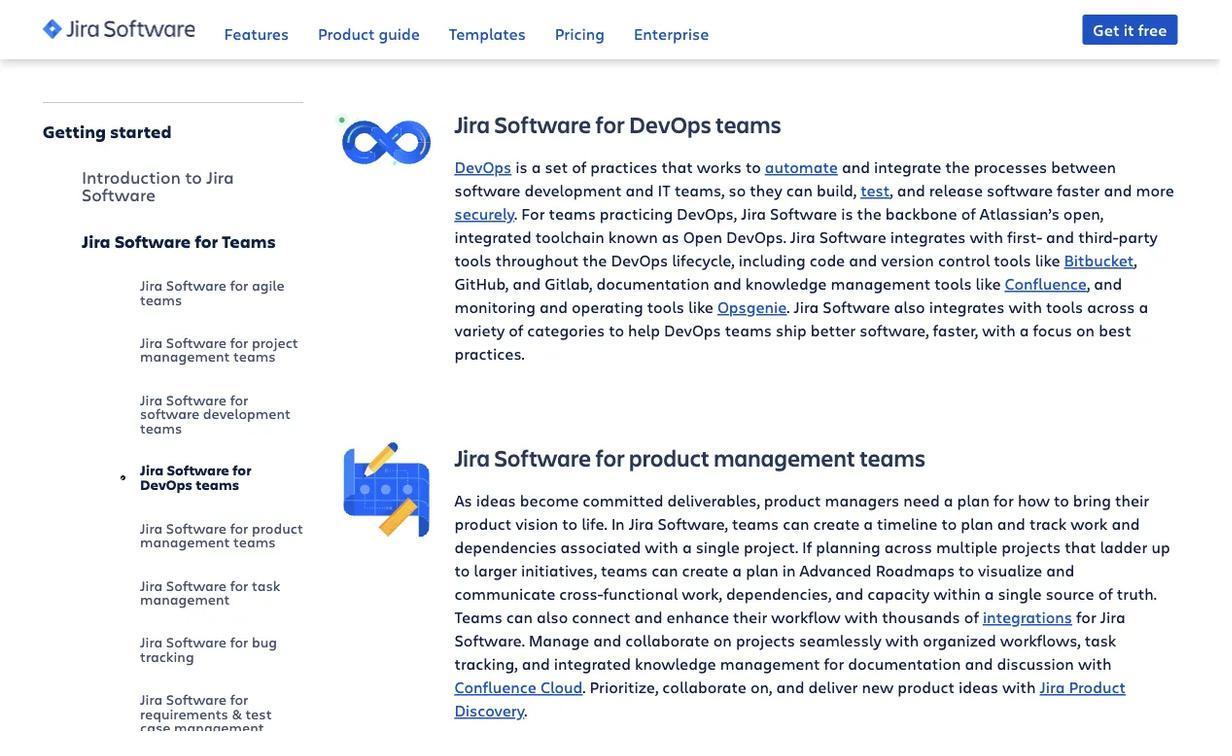 Task type: locate. For each thing, give the bounding box(es) containing it.
free
[[1139, 19, 1168, 40]]

1 horizontal spatial jira software for product management teams
[[455, 443, 926, 474]]

0 horizontal spatial create
[[682, 561, 729, 582]]

track
[[1030, 514, 1067, 535]]

teams down jira software for teams
[[140, 290, 182, 309]]

tools up help at the right
[[647, 297, 685, 318]]

toolchain
[[536, 227, 605, 248]]

0 horizontal spatial across
[[885, 537, 933, 558]]

that up teams,
[[662, 157, 693, 178]]

2 horizontal spatial ,
[[1134, 250, 1138, 271]]

teams inside . for teams practicing devops, jira software is the backbone of atlassian's open, integrated toolchain known as open devops. jira software integrates with first- and third-party tools throughout the devops lifecycle, including code and version control tools like
[[549, 204, 596, 225]]

getting started link
[[42, 108, 303, 154]]

teams up toolchain
[[549, 204, 596, 225]]

software inside the and integrate the processes between software development and it teams, so they can build,
[[455, 180, 521, 201]]

documentation up help at the right
[[597, 274, 710, 295]]

for down "jira software for product management teams" link
[[230, 576, 248, 595]]

software.
[[455, 631, 525, 652]]

1 vertical spatial documentation
[[848, 654, 961, 675]]

can left the "speed"
[[907, 0, 933, 8]]

0 vertical spatial test
[[861, 180, 890, 201]]

connect
[[572, 607, 631, 628]]

0 horizontal spatial documentation
[[597, 274, 710, 295]]

management inside jira software for requirements & test case management
[[174, 718, 264, 732]]

0 horizontal spatial task
[[251, 576, 280, 595]]

jira inside jira product discovery
[[1040, 677, 1065, 698]]

third-
[[1079, 227, 1119, 248]]

0 vertical spatial on
[[1077, 320, 1095, 341]]

task up bug
[[251, 576, 280, 595]]

1 vertical spatial across
[[885, 537, 933, 558]]

for left project
[[230, 333, 248, 352]]

software
[[455, 180, 521, 201], [987, 180, 1053, 201], [140, 404, 199, 423]]

, github, and gitlab, documentation and knowledge management tools like
[[455, 250, 1138, 295]]

0 horizontal spatial so
[[558, 0, 575, 8]]

devops down known
[[611, 250, 668, 271]]

jira up the as
[[455, 443, 490, 474]]

the
[[946, 157, 970, 178], [857, 204, 882, 225], [583, 250, 607, 271]]

, for , and monitoring and operating tools like
[[1087, 274, 1091, 295]]

1 vertical spatial confluence
[[455, 677, 537, 698]]

jira inside jira software for agile teams
[[140, 276, 162, 295]]

1 horizontal spatial product
[[1069, 677, 1126, 698]]

0 vertical spatial their
[[1115, 491, 1150, 512]]

software inside jira software for agile teams
[[166, 276, 226, 295]]

devops right help at the right
[[664, 320, 721, 341]]

1 vertical spatial the
[[857, 204, 882, 225]]

task inside for jira software. manage and collaborate on projects seamlessly with organized workflows, task tracking, and integrated knowledge management for documentation and discussion with confluence cloud . prioritize, collaborate on, and deliver new product ideas with
[[1085, 631, 1117, 652]]

and
[[807, 0, 835, 8], [540, 10, 568, 31], [842, 157, 870, 178], [626, 180, 654, 201], [897, 180, 926, 201], [1104, 180, 1133, 201], [1047, 227, 1075, 248], [849, 250, 878, 271], [513, 274, 541, 295], [714, 274, 742, 295], [1094, 274, 1123, 295], [540, 297, 568, 318], [998, 514, 1026, 535], [1112, 514, 1140, 535], [1047, 561, 1075, 582], [836, 584, 864, 605], [635, 607, 663, 628], [593, 631, 622, 652], [522, 654, 550, 675], [965, 654, 994, 675], [777, 677, 805, 698]]

templates
[[449, 23, 526, 44]]

of
[[572, 157, 587, 178], [962, 204, 976, 225], [509, 320, 524, 341], [1099, 584, 1113, 605], [965, 607, 979, 628]]

0 horizontal spatial software
[[140, 404, 199, 423]]

practicing
[[600, 204, 673, 225]]

, down integrate
[[890, 180, 893, 201]]

get
[[1094, 19, 1120, 40]]

projects inside as ideas become committed deliverables, product managers need a plan for how to bring their product vision to life. in jira software, teams can create a timeline to plan and track work and dependencies associated with a single project. if planning across multiple projects that ladder up to larger initiatives, teams can create a plan in advanced roadmaps to visualize and communicate cross-functional work, dependencies, and capacity within a single source of truth. teams can also connect and enhance their workflow with thousands of
[[1002, 537, 1061, 558]]

1 horizontal spatial ,
[[1087, 274, 1091, 295]]

software,
[[658, 514, 728, 535]]

0 horizontal spatial also
[[537, 607, 568, 628]]

single down the software,
[[696, 537, 740, 558]]

0 vertical spatial the
[[946, 157, 970, 178]]

blueprint icon image
[[334, 443, 439, 543]]

monitoring
[[455, 297, 536, 318]]

on down enhance
[[714, 631, 732, 652]]

. for teams practicing devops, jira software is the backbone of atlassian's open, integrated toolchain known as open devops. jira software integrates with first- and third-party tools throughout the devops lifecycle, including code and version control tools like
[[455, 204, 1158, 271]]

devops.
[[727, 227, 787, 248]]

0 horizontal spatial confluence
[[455, 677, 537, 698]]

management inside , github, and gitlab, documentation and knowledge management tools like
[[831, 274, 931, 295]]

devops is a set of practices that works to automate
[[455, 157, 838, 178]]

1 vertical spatial is
[[841, 204, 854, 225]]

knowledge inside , github, and gitlab, documentation and knowledge management tools like
[[746, 274, 827, 295]]

0 vertical spatial also
[[894, 297, 926, 318]]

of down monitoring
[[509, 320, 524, 341]]

so left they
[[729, 180, 746, 201]]

that inside as ideas become committed deliverables, product managers need a plan for how to bring their product vision to life. in jira software, teams can create a timeline to plan and track work and dependencies associated with a single project. if planning across multiple projects that ladder up to larger initiatives, teams can create a plan in advanced roadmaps to visualize and communicate cross-functional work, dependencies, and capacity within a single source of truth. teams can also connect and enhance their workflow with thousands of
[[1065, 537, 1097, 558]]

guide
[[379, 23, 420, 44]]

tracking,
[[455, 654, 518, 675]]

with down thousands
[[886, 631, 919, 652]]

1 vertical spatial product
[[1069, 677, 1126, 698]]

get it free
[[1094, 19, 1168, 40]]

0 vertical spatial knowledge
[[746, 274, 827, 295]]

to left changes
[[455, 10, 470, 31]]

0 vertical spatial confluence
[[1005, 274, 1087, 295]]

software inside test , and release software faster and more securely
[[987, 180, 1053, 201]]

1 vertical spatial projects
[[736, 631, 795, 652]]

management down version
[[831, 274, 931, 295]]

0 vertical spatial documentation
[[597, 274, 710, 295]]

devops inside jira software for devops teams
[[140, 475, 192, 494]]

for inside as ideas become committed deliverables, product managers need a plan for how to bring their product vision to life. in jira software, teams can create a timeline to plan and track work and dependencies associated with a single project. if planning across multiple projects that ladder up to larger initiatives, teams can create a plan in advanced roadmaps to visualize and communicate cross-functional work, dependencies, and capacity within a single source of truth. teams can also connect and enhance their workflow with thousands of
[[994, 491, 1014, 512]]

1 vertical spatial plan
[[961, 514, 994, 535]]

1 horizontal spatial also
[[894, 297, 926, 318]]

integrates up faster,
[[930, 297, 1005, 318]]

product
[[629, 443, 710, 474], [764, 491, 821, 512], [455, 514, 512, 535], [251, 518, 303, 537], [898, 677, 955, 698]]

1 vertical spatial that
[[1065, 537, 1097, 558]]

development inside the and integrate the processes between software development and it teams, so they can build,
[[525, 180, 622, 201]]

that
[[662, 157, 693, 178], [1065, 537, 1097, 558]]

teams inside . jira software also integrates with tools across a variety of categories to help devops teams ship better software, faster, with a focus on best practices.
[[725, 320, 772, 341]]

requirements
[[140, 704, 228, 723]]

releases.
[[572, 10, 637, 31]]

can
[[907, 0, 933, 8], [787, 180, 813, 201], [652, 561, 678, 582], [507, 607, 533, 628]]

collaborate down enhance
[[626, 631, 710, 652]]

is
[[516, 157, 528, 178], [841, 204, 854, 225]]

1 horizontal spatial integrated
[[554, 654, 631, 675]]

0 horizontal spatial that
[[662, 157, 693, 178]]

development
[[525, 180, 622, 201], [203, 404, 290, 423]]

software inside . jira software also integrates with tools across a variety of categories to help devops teams ship better software, faster, with a focus on best practices.
[[823, 297, 890, 318]]

set
[[545, 157, 568, 178]]

can inside the and integrate the processes between software development and it teams, so they can build,
[[787, 180, 813, 201]]

jira up case
[[140, 690, 162, 709]]

management right case
[[174, 718, 264, 732]]

0 horizontal spatial knowledge
[[635, 654, 717, 675]]

task inside jira software for task management
[[251, 576, 280, 595]]

test inside jira software for requirements & test case management
[[245, 704, 271, 723]]

1 horizontal spatial documentation
[[848, 654, 961, 675]]

faster
[[1057, 180, 1101, 201]]

0 vertical spatial development
[[525, 180, 622, 201]]

for jira software. manage and collaborate on projects seamlessly with organized workflows, task tracking, and integrated knowledge management for documentation and discussion with confluence cloud . prioritize, collaborate on, and deliver new product ideas with
[[455, 607, 1126, 698]]

single
[[696, 537, 740, 558], [998, 584, 1042, 605]]

first-
[[1008, 227, 1043, 248]]

for down jira software for devops teams link
[[230, 518, 248, 537]]

become
[[520, 491, 579, 512]]

integrated inside for jira software. manage and collaborate on projects seamlessly with organized workflows, task tracking, and integrated knowledge management for documentation and discussion with confluence cloud . prioritize, collaborate on, and deliver new product ideas with
[[554, 654, 631, 675]]

0 vertical spatial plan
[[958, 491, 990, 512]]

0 vertical spatial projects
[[1002, 537, 1061, 558]]

opsgenie
[[718, 297, 787, 318]]

create
[[814, 514, 860, 535], [682, 561, 729, 582]]

0 vertical spatial across
[[1088, 297, 1135, 318]]

tools inside . jira software also integrates with tools across a variety of categories to help devops teams ship better software, faster, with a focus on best practices.
[[1046, 297, 1084, 318]]

a up 'dependencies,'
[[733, 561, 742, 582]]

seamlessly
[[799, 631, 882, 652]]

1 horizontal spatial create
[[814, 514, 860, 535]]

1 vertical spatial so
[[729, 180, 746, 201]]

0 vertical spatial single
[[696, 537, 740, 558]]

tools
[[455, 250, 492, 271], [994, 250, 1032, 271], [935, 274, 972, 295], [647, 297, 685, 318], [1046, 297, 1084, 318]]

0 vertical spatial collaborate
[[626, 631, 710, 652]]

2 horizontal spatial like
[[1035, 250, 1061, 271]]

life.
[[582, 514, 608, 535]]

projects down workflow
[[736, 631, 795, 652]]

for inside jira software for devops teams link
[[232, 461, 251, 480]]

0 horizontal spatial their
[[733, 607, 768, 628]]

1 horizontal spatial development
[[525, 180, 622, 201]]

0 vertical spatial ,
[[890, 180, 893, 201]]

1 horizontal spatial that
[[1065, 537, 1097, 558]]

0 horizontal spatial is
[[516, 157, 528, 178]]

software down getting started
[[81, 183, 155, 206]]

for inside jira software for agile teams
[[230, 276, 248, 295]]

operating
[[572, 297, 644, 318]]

0 vertical spatial integrated
[[455, 227, 532, 248]]

1 vertical spatial create
[[682, 561, 729, 582]]

product
[[318, 23, 375, 44], [1069, 677, 1126, 698]]

of inside . jira software also integrates with tools across a variety of categories to help devops teams ship better software, faster, with a focus on best practices.
[[509, 320, 524, 341]]

it down devops is a set of practices that works to automate
[[658, 180, 671, 201]]

larger
[[474, 561, 517, 582]]

teams
[[221, 229, 275, 252], [455, 607, 503, 628]]

so inside the and integrate the processes between software development and it teams, so they can build,
[[729, 180, 746, 201]]

with up control
[[970, 227, 1004, 248]]

single up integrations at the bottom of the page
[[998, 584, 1042, 605]]

workflows,
[[1001, 631, 1081, 652]]

pricing
[[555, 23, 605, 44]]

test
[[861, 180, 890, 201], [245, 704, 271, 723]]

0 vertical spatial integrates
[[891, 227, 966, 248]]

jira down "truth."
[[1101, 607, 1126, 628]]

documentation inside for jira software. manage and collaborate on projects seamlessly with organized workflows, task tracking, and integrated knowledge management for documentation and discussion with confluence cloud . prioritize, collaborate on, and deliver new product ideas with
[[848, 654, 961, 675]]

integrations link
[[983, 607, 1073, 628]]

product down discussion
[[1069, 677, 1126, 698]]

for down jira software for software development teams 'link'
[[232, 461, 251, 480]]

integrates down backbone
[[891, 227, 966, 248]]

teams up jira software for task management link
[[233, 532, 275, 551]]

. for . jira software also integrates with tools across a variety of categories to help devops teams ship better software, faster, with a focus on best practices.
[[787, 297, 790, 318]]

. left for
[[515, 204, 518, 225]]

bug
[[251, 633, 277, 652]]

create up work,
[[682, 561, 729, 582]]

0 vertical spatial task
[[251, 576, 280, 595]]

like inside , github, and gitlab, documentation and knowledge management tools like
[[976, 274, 1001, 295]]

software left &
[[166, 690, 226, 709]]

1 vertical spatial on
[[714, 631, 732, 652]]

through
[[1109, 0, 1167, 8]]

their down 'dependencies,'
[[733, 607, 768, 628]]

build,
[[817, 180, 857, 201]]

0 horizontal spatial integrated
[[455, 227, 532, 248]]

0 horizontal spatial projects
[[736, 631, 795, 652]]

devops
[[629, 109, 712, 140], [455, 157, 512, 178], [611, 250, 668, 271], [664, 320, 721, 341], [140, 475, 192, 494]]

jira inside jira software for bug tracking
[[140, 633, 162, 652]]

2 horizontal spatial software
[[987, 180, 1053, 201]]

that down work
[[1065, 537, 1097, 558]]

software down the and integrate the processes between software development and it teams, so they can build,
[[770, 204, 838, 225]]

for up committed
[[596, 443, 625, 474]]

2 vertical spatial like
[[689, 297, 714, 318]]

it
[[839, 0, 852, 8], [658, 180, 671, 201]]

integrated up the cloud
[[554, 654, 631, 675]]

integrate
[[874, 157, 942, 178]]

1 horizontal spatial like
[[976, 274, 1001, 295]]

so left your
[[558, 0, 575, 8]]

1 vertical spatial jira software for product management teams
[[140, 518, 303, 551]]

jira down jira software for project management teams
[[140, 390, 162, 409]]

and down bitbucket link
[[1094, 274, 1123, 295]]

1 vertical spatial task
[[1085, 631, 1117, 652]]

a left set
[[532, 157, 541, 178]]

in
[[611, 514, 625, 535]]

2 horizontal spatial the
[[946, 157, 970, 178]]

software up become
[[495, 443, 592, 474]]

knowledge
[[746, 274, 827, 295], [635, 654, 717, 675]]

so inside so your development, operations, and it teams can speed service requests through to changes and releases.
[[558, 0, 575, 8]]

devops,
[[677, 204, 737, 225]]

0 horizontal spatial test
[[245, 704, 271, 723]]

0 horizontal spatial product
[[318, 23, 375, 44]]

teams up 'software.'
[[455, 607, 503, 628]]

for left bug
[[230, 633, 248, 652]]

documentation inside , github, and gitlab, documentation and knowledge management tools like
[[597, 274, 710, 295]]

, inside , and monitoring and operating tools like
[[1087, 274, 1091, 295]]

getting
[[42, 120, 106, 142]]

0 vertical spatial jira software for devops teams
[[455, 109, 782, 140]]

product inside "jira software for product management teams"
[[251, 518, 303, 537]]

1 vertical spatial it
[[658, 180, 671, 201]]

. inside . jira software also integrates with tools across a variety of categories to help devops teams ship better software, faster, with a focus on best practices.
[[787, 297, 790, 318]]

workflow
[[772, 607, 841, 628]]

the inside the and integrate the processes between software development and it teams, so they can build,
[[946, 157, 970, 178]]

jira up tracking
[[140, 576, 162, 595]]

confluence up discovery
[[455, 677, 537, 698]]

github,
[[455, 274, 509, 295]]

1 vertical spatial ,
[[1134, 250, 1138, 271]]

tools up focus
[[1046, 297, 1084, 318]]

1 horizontal spatial projects
[[1002, 537, 1061, 558]]

also up the software,
[[894, 297, 926, 318]]

to left the larger
[[455, 561, 470, 582]]

1 vertical spatial teams
[[455, 607, 503, 628]]

tools up github,
[[455, 250, 492, 271]]

0 horizontal spatial teams
[[221, 229, 275, 252]]

0 horizontal spatial ,
[[890, 180, 893, 201]]

0 horizontal spatial ideas
[[476, 491, 516, 512]]

jira software for devops teams up practices
[[455, 109, 782, 140]]

1 horizontal spatial test
[[861, 180, 890, 201]]

teams up jira software for software development teams 'link'
[[233, 347, 275, 366]]

and up ladder
[[1112, 514, 1140, 535]]

software up atlassian's
[[987, 180, 1053, 201]]

software down jira software for task management
[[166, 633, 226, 652]]

and up practicing
[[626, 180, 654, 201]]

it inside so your development, operations, and it teams can speed service requests through to changes and releases.
[[839, 0, 852, 8]]

1 vertical spatial ideas
[[959, 677, 999, 698]]

like up 'confluence' link
[[1035, 250, 1061, 271]]

a left focus
[[1020, 320, 1029, 341]]

1 horizontal spatial teams
[[455, 607, 503, 628]]

0 vertical spatial ideas
[[476, 491, 516, 512]]

1 vertical spatial knowledge
[[635, 654, 717, 675]]

jira inside for jira software. manage and collaborate on projects seamlessly with organized workflows, task tracking, and integrated knowledge management for documentation and discussion with confluence cloud . prioritize, collaborate on, and deliver new product ideas with
[[1101, 607, 1126, 628]]

on left best
[[1077, 320, 1095, 341]]

0 horizontal spatial like
[[689, 297, 714, 318]]

ship
[[776, 320, 807, 341]]

, inside , github, and gitlab, documentation and knowledge management tools like
[[1134, 250, 1138, 271]]

1 horizontal spatial their
[[1115, 491, 1150, 512]]

0 vertical spatial like
[[1035, 250, 1061, 271]]

open,
[[1064, 204, 1104, 225]]

1 vertical spatial development
[[203, 404, 290, 423]]

jira software for bug tracking link
[[140, 621, 303, 678]]

committed
[[583, 491, 664, 512]]

with
[[970, 227, 1004, 248], [1009, 297, 1043, 318], [982, 320, 1016, 341], [645, 537, 679, 558], [845, 607, 879, 628], [886, 631, 919, 652], [1079, 654, 1112, 675], [1003, 677, 1036, 698]]

jira software for teams
[[81, 229, 275, 252]]

like down control
[[976, 274, 1001, 295]]

software down "jira software for product management teams" link
[[166, 576, 226, 595]]

product inside for jira software. manage and collaborate on projects seamlessly with organized workflows, task tracking, and integrated knowledge management for documentation and discussion with confluence cloud . prioritize, collaborate on, and deliver new product ideas with
[[898, 677, 955, 698]]

and down open,
[[1047, 227, 1075, 248]]

the down test link
[[857, 204, 882, 225]]

1 vertical spatial integrated
[[554, 654, 631, 675]]

enhance
[[667, 607, 729, 628]]

test right &
[[245, 704, 271, 723]]

jira down jira software for devops teams link
[[140, 518, 162, 537]]

a down visualize
[[985, 584, 994, 605]]

1 horizontal spatial on
[[1077, 320, 1095, 341]]

to inside so your development, operations, and it teams can speed service requests through to changes and releases.
[[455, 10, 470, 31]]

the up release
[[946, 157, 970, 178]]

for inside jira software for requirements & test case management
[[230, 690, 248, 709]]

0 horizontal spatial on
[[714, 631, 732, 652]]

case
[[140, 718, 170, 732]]

can down automate 'link'
[[787, 180, 813, 201]]

1 horizontal spatial across
[[1088, 297, 1135, 318]]

teams inside jira software for software development teams
[[140, 418, 182, 437]]

it inside the and integrate the processes between software development and it teams, so they can build,
[[658, 180, 671, 201]]

to up they
[[746, 157, 761, 178]]

across down timeline
[[885, 537, 933, 558]]

managers
[[825, 491, 900, 512]]

1 horizontal spatial software
[[455, 180, 521, 201]]

test right build,
[[861, 180, 890, 201]]

1 horizontal spatial so
[[729, 180, 746, 201]]

for inside jira software for bug tracking
[[230, 633, 248, 652]]

. inside for jira software. manage and collaborate on projects seamlessly with organized workflows, task tracking, and integrated knowledge management for documentation and discussion with confluence cloud . prioritize, collaborate on, and deliver new product ideas with
[[583, 677, 586, 698]]

software inside jira software for requirements & test case management
[[166, 690, 226, 709]]

0 horizontal spatial it
[[658, 180, 671, 201]]

get it free link
[[1083, 15, 1178, 45]]

project
[[251, 333, 298, 352]]

if
[[802, 537, 812, 558]]

jira down discussion
[[1040, 677, 1065, 698]]

jira down jira software for task management
[[140, 633, 162, 652]]

jira
[[455, 109, 490, 140], [206, 166, 234, 189], [741, 204, 766, 225], [791, 227, 816, 248], [81, 229, 110, 252], [140, 276, 162, 295], [794, 297, 819, 318], [140, 333, 162, 352], [140, 390, 162, 409], [455, 443, 490, 474], [140, 461, 163, 480], [629, 514, 654, 535], [140, 518, 162, 537], [140, 576, 162, 595], [1101, 607, 1126, 628], [140, 633, 162, 652], [1040, 677, 1065, 698], [140, 690, 162, 709]]

management inside for jira software. manage and collaborate on projects seamlessly with organized workflows, task tracking, and integrated knowledge management for documentation and discussion with confluence cloud . prioritize, collaborate on, and deliver new product ideas with
[[720, 654, 820, 675]]

it
[[1124, 19, 1135, 40]]

and down advanced
[[836, 584, 864, 605]]

management inside jira software for project management teams
[[140, 347, 230, 366]]

for up jira software for agile teams in the left top of the page
[[194, 229, 217, 252]]

like inside , and monitoring and operating tools like
[[689, 297, 714, 318]]

1 horizontal spatial it
[[839, 0, 852, 8]]

software inside the introduction to jira software
[[81, 183, 155, 206]]

work,
[[682, 584, 723, 605]]

software inside jira software for software development teams
[[140, 404, 199, 423]]

devops link
[[455, 157, 512, 178]]

software
[[495, 109, 592, 140], [81, 183, 155, 206], [770, 204, 838, 225], [820, 227, 887, 248], [114, 229, 190, 252], [166, 276, 226, 295], [823, 297, 890, 318], [166, 333, 226, 352], [166, 390, 226, 409], [495, 443, 592, 474], [167, 461, 229, 480], [166, 518, 226, 537], [166, 576, 226, 595], [166, 633, 226, 652], [166, 690, 226, 709]]

is inside . for teams practicing devops, jira software is the backbone of atlassian's open, integrated toolchain known as open devops. jira software integrates with first- and third-party tools throughout the devops lifecycle, including code and version control tools like
[[841, 204, 854, 225]]

with right faster,
[[982, 320, 1016, 341]]

jira product discovery
[[455, 677, 1126, 722]]



Task type: describe. For each thing, give the bounding box(es) containing it.
1 vertical spatial collaborate
[[663, 677, 747, 698]]

with inside . for teams practicing devops, jira software is the backbone of atlassian's open, integrated toolchain known as open devops. jira software integrates with first- and third-party tools throughout the devops lifecycle, including code and version control tools like
[[970, 227, 1004, 248]]

1 vertical spatial their
[[733, 607, 768, 628]]

teams inside as ideas become committed deliverables, product managers need a plan for how to bring their product vision to life. in jira software, teams can create a timeline to plan and track work and dependencies associated with a single project. if planning across multiple projects that ladder up to larger initiatives, teams can create a plan in advanced roadmaps to visualize and communicate cross-functional work, dependencies, and capacity within a single source of truth. teams can also connect and enhance their workflow with thousands of
[[601, 561, 648, 582]]

faster,
[[933, 320, 979, 341]]

test link
[[861, 180, 890, 201]]

on inside . jira software also integrates with tools across a variety of categories to help devops teams ship better software, faster, with a focus on best practices.
[[1077, 320, 1095, 341]]

dependencies,
[[726, 584, 832, 605]]

ideas inside as ideas become committed deliverables, product managers need a plan for how to bring their product vision to life. in jira software, teams can create a timeline to plan and track work and dependencies associated with a single project. if planning across multiple projects that ladder up to larger initiatives, teams can create a plan in advanced roadmaps to visualize and communicate cross-functional work, dependencies, and capacity within a single source of truth. teams can also connect and enhance their workflow with thousands of
[[476, 491, 516, 512]]

for inside jira software for task management
[[230, 576, 248, 595]]

features
[[224, 23, 289, 44]]

product guide link
[[318, 0, 420, 59]]

thousands
[[882, 607, 961, 628]]

visualize
[[978, 561, 1043, 582]]

changes
[[474, 10, 536, 31]]

up
[[1152, 537, 1171, 558]]

agile
[[251, 276, 284, 295]]

backbone
[[886, 204, 958, 225]]

devops icon image
[[334, 109, 439, 177]]

teams inside "jira software for product management teams"
[[233, 532, 275, 551]]

focus
[[1033, 320, 1073, 341]]

within
[[934, 584, 981, 605]]

can up "functional"
[[652, 561, 678, 582]]

development inside jira software for software development teams
[[203, 404, 290, 423]]

product guide
[[318, 23, 420, 44]]

truth.
[[1117, 584, 1157, 605]]

also inside . jira software also integrates with tools across a variety of categories to help devops teams ship better software, faster, with a focus on best practices.
[[894, 297, 926, 318]]

work
[[1071, 514, 1108, 535]]

, for , github, and gitlab, documentation and knowledge management tools like
[[1134, 250, 1138, 271]]

software inside jira software for project management teams
[[166, 333, 226, 352]]

and down integrate
[[897, 180, 926, 201]]

and right operations,
[[807, 0, 835, 8]]

to up multiple
[[942, 514, 957, 535]]

and down "functional"
[[635, 607, 663, 628]]

software,
[[860, 320, 929, 341]]

tracking
[[140, 647, 194, 666]]

and up categories
[[540, 297, 568, 318]]

for inside "jira software for product management teams" link
[[230, 518, 248, 537]]

. for . for teams practicing devops, jira software is the backbone of atlassian's open, integrated toolchain known as open devops. jira software integrates with first- and third-party tools throughout the devops lifecycle, including code and version control tools like
[[515, 204, 518, 225]]

source
[[1046, 584, 1095, 605]]

jira inside jira software for task management
[[140, 576, 162, 595]]

jira software for bug tracking
[[140, 633, 277, 666]]

jira software for agile teams link
[[140, 264, 303, 321]]

between
[[1052, 157, 1117, 178]]

on,
[[751, 677, 773, 698]]

to left life.
[[562, 514, 578, 535]]

party
[[1119, 227, 1158, 248]]

a down the software,
[[683, 537, 692, 558]]

and up source at the bottom of the page
[[1047, 561, 1075, 582]]

jira software for software development teams
[[140, 390, 290, 437]]

discussion
[[997, 654, 1075, 675]]

tools inside , and monitoring and operating tools like
[[647, 297, 685, 318]]

1 horizontal spatial confluence
[[1005, 274, 1087, 295]]

tools inside , github, and gitlab, documentation and knowledge management tools like
[[935, 274, 972, 295]]

and right on,
[[777, 677, 805, 698]]

with down the software,
[[645, 537, 679, 558]]

jira inside jira software for software development teams
[[140, 390, 162, 409]]

service
[[985, 0, 1037, 8]]

bitbucket
[[1065, 250, 1134, 271]]

and down the lifecycle,
[[714, 274, 742, 295]]

jira up 'devops.'
[[741, 204, 766, 225]]

categories
[[527, 320, 605, 341]]

software up set
[[495, 109, 592, 140]]

product up "deliverables," at bottom
[[629, 443, 710, 474]]

, inside test , and release software faster and more securely
[[890, 180, 893, 201]]

prioritize,
[[590, 677, 659, 698]]

jira inside the introduction to jira software
[[206, 166, 234, 189]]

integrations
[[983, 607, 1073, 628]]

throughout
[[496, 250, 579, 271]]

software inside jira software for devops teams
[[167, 461, 229, 480]]

knowledge inside for jira software. manage and collaborate on projects seamlessly with organized workflows, task tracking, and integrated knowledge management for documentation and discussion with confluence cloud . prioritize, collaborate on, and deliver new product ideas with
[[635, 654, 717, 675]]

2 vertical spatial plan
[[746, 561, 779, 582]]

devops inside . jira software also integrates with tools across a variety of categories to help devops teams ship better software, faster, with a focus on best practices.
[[664, 320, 721, 341]]

control
[[938, 250, 990, 271]]

started
[[110, 120, 171, 142]]

jira software for requirements & test case management
[[140, 690, 271, 732]]

for inside jira software for teams link
[[194, 229, 217, 252]]

help
[[628, 320, 660, 341]]

0 vertical spatial create
[[814, 514, 860, 535]]

of up organized
[[965, 607, 979, 628]]

devops inside . for teams practicing devops, jira software is the backbone of atlassian's open, integrated toolchain known as open devops. jira software integrates with first- and third-party tools throughout the devops lifecycle, including code and version control tools like
[[611, 250, 668, 271]]

0 vertical spatial that
[[662, 157, 693, 178]]

bitbucket link
[[1065, 250, 1134, 271]]

0 vertical spatial product
[[318, 23, 375, 44]]

jira software for product management teams link
[[140, 507, 303, 564]]

. for .
[[524, 701, 528, 722]]

of inside . for teams practicing devops, jira software is the backbone of atlassian's open, integrated toolchain known as open devops. jira software integrates with first- and third-party tools throughout the devops lifecycle, including code and version control tools like
[[962, 204, 976, 225]]

test inside test , and release software faster and more securely
[[861, 180, 890, 201]]

jira inside . jira software also integrates with tools across a variety of categories to help devops teams ship better software, faster, with a focus on best practices.
[[794, 297, 819, 318]]

1 horizontal spatial the
[[857, 204, 882, 225]]

operations,
[[720, 0, 803, 8]]

a down 'managers' on the bottom right
[[864, 514, 873, 535]]

1 vertical spatial single
[[998, 584, 1042, 605]]

as
[[455, 491, 472, 512]]

across inside . jira software also integrates with tools across a variety of categories to help devops teams ship better software, faster, with a focus on best practices.
[[1088, 297, 1135, 318]]

version
[[881, 250, 935, 271]]

organized
[[923, 631, 997, 652]]

a down party
[[1139, 297, 1149, 318]]

for up deliver in the bottom of the page
[[824, 654, 845, 675]]

for inside jira software for project management teams
[[230, 333, 248, 352]]

also inside as ideas become committed deliverables, product managers need a plan for how to bring their product vision to life. in jira software, teams can create a timeline to plan and track work and dependencies associated with a single project. if planning across multiple projects that ladder up to larger initiatives, teams can create a plan in advanced roadmaps to visualize and communicate cross-functional work, dependencies, and capacity within a single source of truth. teams can also connect and enhance their workflow with thousands of
[[537, 607, 568, 628]]

jira software for requirements & test case management link
[[140, 678, 303, 732]]

introduction to jira software link
[[81, 154, 303, 218]]

securely
[[455, 204, 515, 225]]

teams inside as ideas become committed deliverables, product managers need a plan for how to bring their product vision to life. in jira software, teams can create a timeline to plan and track work and dependencies associated with a single project. if planning across multiple projects that ladder up to larger initiatives, teams can create a plan in advanced roadmaps to visualize and communicate cross-functional work, dependencies, and capacity within a single source of truth. teams can also connect and enhance their workflow with thousands of
[[455, 607, 503, 628]]

best
[[1099, 320, 1132, 341]]

lifecycle,
[[672, 250, 735, 271]]

jira inside "jira software for product management teams"
[[140, 518, 162, 537]]

and up build,
[[842, 157, 870, 178]]

including
[[739, 250, 806, 271]]

jira software for agile teams
[[140, 276, 284, 309]]

jira inside jira software for project management teams
[[140, 333, 162, 352]]

to inside . jira software also integrates with tools across a variety of categories to help devops teams ship better software, faster, with a focus on best practices.
[[609, 320, 624, 341]]

&
[[231, 704, 242, 723]]

management up teams can
[[714, 443, 856, 474]]

0 vertical spatial teams
[[221, 229, 275, 252]]

jira inside jira software for devops teams
[[140, 461, 163, 480]]

teams inside jira software for agile teams
[[140, 290, 182, 309]]

capacity
[[868, 584, 930, 605]]

automate
[[765, 157, 838, 178]]

software up code at top right
[[820, 227, 887, 248]]

with up seamlessly
[[845, 607, 879, 628]]

devops up devops is a set of practices that works to automate
[[629, 109, 712, 140]]

and right changes
[[540, 10, 568, 31]]

processes
[[974, 157, 1048, 178]]

for down source at the bottom of the page
[[1077, 607, 1097, 628]]

software inside jira software for bug tracking
[[166, 633, 226, 652]]

projects inside for jira software. manage and collaborate on projects seamlessly with organized workflows, task tracking, and integrated knowledge management for documentation and discussion with confluence cloud . prioritize, collaborate on, and deliver new product ideas with
[[736, 631, 795, 652]]

of left "truth."
[[1099, 584, 1113, 605]]

like inside . for teams practicing devops, jira software is the backbone of atlassian's open, integrated toolchain known as open devops. jira software integrates with first- and third-party tools throughout the devops lifecycle, including code and version control tools like
[[1035, 250, 1061, 271]]

product up teams can
[[764, 491, 821, 512]]

management inside "jira software for product management teams"
[[140, 532, 230, 551]]

software down the introduction to jira software
[[114, 229, 190, 252]]

2 vertical spatial the
[[583, 250, 607, 271]]

can inside so your development, operations, and it teams can speed service requests through to changes and releases.
[[907, 0, 933, 8]]

tools down first-
[[994, 250, 1032, 271]]

better
[[811, 320, 856, 341]]

with down 'confluence' link
[[1009, 297, 1043, 318]]

integrated inside . for teams practicing devops, jira software is the backbone of atlassian's open, integrated toolchain known as open devops. jira software integrates with first- and third-party tools throughout the devops lifecycle, including code and version control tools like
[[455, 227, 532, 248]]

known
[[609, 227, 658, 248]]

jira software for devops teams link
[[140, 450, 303, 507]]

for inside jira software for software development teams
[[230, 390, 248, 409]]

for up practices
[[596, 109, 625, 140]]

teams up 'works'
[[716, 109, 782, 140]]

jira inside jira software for requirements & test case management
[[140, 690, 162, 709]]

with down discussion
[[1003, 677, 1036, 698]]

0 vertical spatial is
[[516, 157, 528, 178]]

jira product discovery link
[[455, 677, 1126, 722]]

and down organized
[[965, 654, 994, 675]]

jira inside as ideas become committed deliverables, product managers need a plan for how to bring their product vision to life. in jira software, teams can create a timeline to plan and track work and dependencies associated with a single project. if planning across multiple projects that ladder up to larger initiatives, teams can create a plan in advanced roadmaps to visualize and communicate cross-functional work, dependencies, and capacity within a single source of truth. teams can also connect and enhance their workflow with thousands of
[[629, 514, 654, 535]]

advanced
[[800, 561, 872, 582]]

confluence inside for jira software. manage and collaborate on projects seamlessly with organized workflows, task tracking, and integrated knowledge management for documentation and discussion with confluence cloud . prioritize, collaborate on, and deliver new product ideas with
[[455, 677, 537, 698]]

and right code at top right
[[849, 250, 878, 271]]

integrates inside . jira software also integrates with tools across a variety of categories to help devops teams ship better software, faster, with a focus on best practices.
[[930, 297, 1005, 318]]

test , and release software faster and more securely
[[455, 180, 1175, 225]]

of right set
[[572, 157, 587, 178]]

devops up "securely"
[[455, 157, 512, 178]]

jira up code at top right
[[791, 227, 816, 248]]

and down how
[[998, 514, 1026, 535]]

jira inside jira software for teams link
[[81, 229, 110, 252]]

and up confluence cloud link
[[522, 654, 550, 675]]

works
[[697, 157, 742, 178]]

jira software for teams link
[[81, 218, 303, 264]]

to up the track
[[1054, 491, 1070, 512]]

and down the throughout
[[513, 274, 541, 295]]

teams up need
[[860, 443, 926, 474]]

and down connect
[[593, 631, 622, 652]]

for
[[522, 204, 545, 225]]

vision
[[516, 514, 559, 535]]

as ideas become committed deliverables, product managers need a plan for how to bring their product vision to life. in jira software, teams can create a timeline to plan and track work and dependencies associated with a single project. if planning across multiple projects that ladder up to larger initiatives, teams can create a plan in advanced roadmaps to visualize and communicate cross-functional work, dependencies, and capacity within a single source of truth. teams can also connect and enhance their workflow with thousands of
[[455, 491, 1171, 628]]

enterprise
[[634, 23, 709, 44]]

variety
[[455, 320, 505, 341]]

jira up the devops link
[[455, 109, 490, 140]]

new
[[862, 677, 894, 698]]

speed
[[937, 0, 982, 8]]

ideas inside for jira software. manage and collaborate on projects seamlessly with organized workflows, task tracking, and integrated knowledge management for documentation and discussion with confluence cloud . prioritize, collaborate on, and deliver new product ideas with
[[959, 677, 999, 698]]

software inside jira software for task management
[[166, 576, 226, 595]]

a right need
[[944, 491, 954, 512]]

practices.
[[455, 344, 525, 365]]

, and monitoring and operating tools like
[[455, 274, 1123, 318]]

on inside for jira software. manage and collaborate on projects seamlessly with organized workflows, task tracking, and integrated knowledge management for documentation and discussion with confluence cloud . prioritize, collaborate on, and deliver new product ideas with
[[714, 631, 732, 652]]

integrates inside . for teams practicing devops, jira software is the backbone of atlassian's open, integrated toolchain known as open devops. jira software integrates with first- and third-party tools throughout the devops lifecycle, including code and version control tools like
[[891, 227, 966, 248]]

teams inside jira software for devops teams
[[195, 475, 239, 494]]

teams inside jira software for project management teams
[[233, 347, 275, 366]]

to inside the introduction to jira software
[[185, 166, 202, 189]]

across inside as ideas become committed deliverables, product managers need a plan for how to bring their product vision to life. in jira software, teams can create a timeline to plan and track work and dependencies associated with a single project. if planning across multiple projects that ladder up to larger initiatives, teams can create a plan in advanced roadmaps to visualize and communicate cross-functional work, dependencies, and capacity within a single source of truth. teams can also connect and enhance their workflow with thousands of
[[885, 537, 933, 558]]

with down workflows,
[[1079, 654, 1112, 675]]

teams inside so your development, operations, and it teams can speed service requests through to changes and releases.
[[856, 0, 903, 8]]

to down multiple
[[959, 561, 975, 582]]

bring
[[1074, 491, 1112, 512]]

so your development, operations, and it teams can speed service requests through to changes and releases.
[[455, 0, 1167, 31]]

software inside jira software for software development teams
[[166, 390, 226, 409]]

introduction
[[81, 166, 180, 189]]

pricing link
[[555, 0, 605, 59]]

0 horizontal spatial jira software for devops teams
[[140, 461, 251, 494]]

0 horizontal spatial jira software for product management teams
[[140, 518, 303, 551]]

can down communicate
[[507, 607, 533, 628]]

product down the as
[[455, 514, 512, 535]]

discovery
[[455, 701, 524, 722]]

and left more
[[1104, 180, 1133, 201]]

software inside "jira software for product management teams"
[[166, 518, 226, 537]]



Task type: vqa. For each thing, say whether or not it's contained in the screenshot.
the bottom THESE
no



